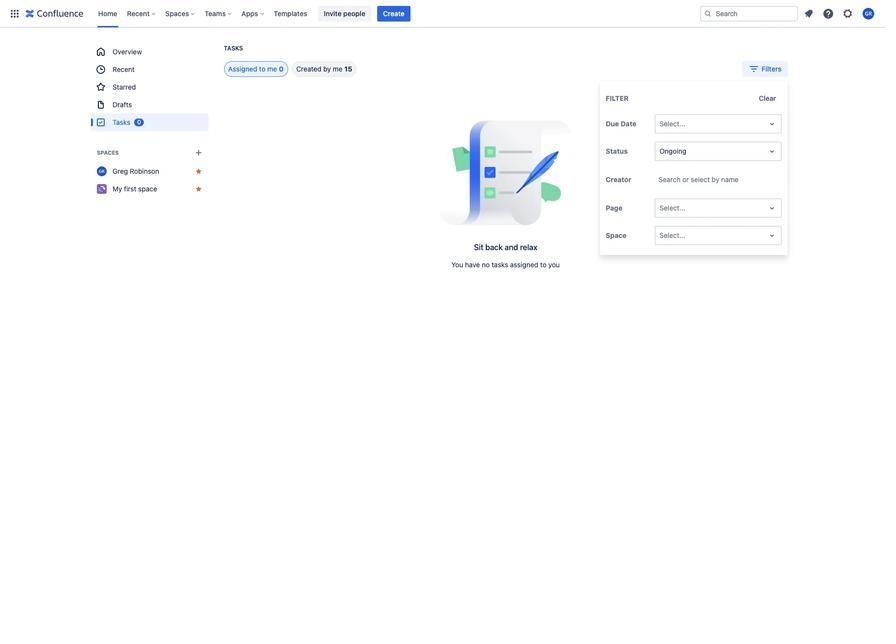Task type: locate. For each thing, give the bounding box(es) containing it.
spaces inside popup button
[[165, 9, 189, 17]]

group containing overview
[[91, 43, 208, 131]]

tab list
[[212, 61, 357, 77]]

confluence image
[[25, 8, 83, 19], [25, 8, 83, 19]]

global element
[[6, 0, 699, 27]]

people
[[344, 9, 366, 17]]

overview link
[[91, 43, 208, 61]]

recent
[[127, 9, 150, 17], [112, 65, 134, 73]]

15
[[345, 65, 353, 73]]

me right assigned
[[268, 65, 277, 73]]

1 horizontal spatial spaces
[[165, 9, 189, 17]]

0 down drafts link
[[137, 119, 141, 126]]

1 horizontal spatial to
[[541, 261, 547, 269]]

spaces up greg
[[97, 149, 119, 156]]

filters
[[762, 65, 782, 73]]

select... for space
[[660, 231, 686, 239]]

select
[[691, 175, 710, 184]]

1 vertical spatial open image
[[767, 145, 779, 157]]

tasks down drafts
[[112, 118, 130, 126]]

invite people button
[[318, 6, 372, 21]]

recent right home
[[127, 9, 150, 17]]

by right created
[[324, 65, 331, 73]]

1 horizontal spatial 0
[[279, 65, 284, 73]]

to right assigned
[[259, 65, 266, 73]]

search image
[[705, 10, 713, 17]]

2 open image from the top
[[767, 145, 779, 157]]

1 vertical spatial by
[[712, 175, 720, 184]]

date
[[621, 119, 637, 128]]

create a space image
[[193, 147, 204, 159]]

no
[[482, 261, 490, 269]]

0 horizontal spatial spaces
[[97, 149, 119, 156]]

1 vertical spatial select...
[[660, 204, 686, 212]]

spaces
[[165, 9, 189, 17], [97, 149, 119, 156]]

by
[[324, 65, 331, 73], [712, 175, 720, 184]]

1 horizontal spatial me
[[333, 65, 343, 73]]

overview
[[112, 48, 142, 56]]

create
[[383, 9, 405, 17]]

created by me 15
[[297, 65, 353, 73]]

assigned to me 0
[[228, 65, 284, 73]]

recent up starred
[[112, 65, 134, 73]]

status
[[606, 147, 628, 155]]

0 vertical spatial to
[[259, 65, 266, 73]]

your profile and preferences image
[[863, 8, 875, 19]]

me for to
[[268, 65, 277, 73]]

home
[[98, 9, 117, 17]]

0 vertical spatial by
[[324, 65, 331, 73]]

creator
[[606, 175, 632, 184]]

name
[[722, 175, 739, 184]]

0
[[279, 65, 284, 73], [137, 119, 141, 126]]

templates link
[[271, 6, 310, 21]]

0 vertical spatial spaces
[[165, 9, 189, 17]]

0 vertical spatial open image
[[767, 118, 779, 130]]

first
[[124, 185, 136, 193]]

filters button
[[743, 61, 788, 77]]

greg robinson
[[112, 167, 159, 175]]

by left name
[[712, 175, 720, 184]]

1 open image from the top
[[767, 118, 779, 130]]

1 me from the left
[[268, 65, 277, 73]]

2 select... from the top
[[660, 204, 686, 212]]

me for by
[[333, 65, 343, 73]]

or
[[683, 175, 690, 184]]

select... for due date
[[660, 119, 686, 128]]

0 left created
[[279, 65, 284, 73]]

tasks
[[224, 45, 243, 52], [112, 118, 130, 126]]

select... for page
[[660, 204, 686, 212]]

clear button
[[754, 91, 783, 106]]

banner
[[0, 0, 887, 27]]

notification icon image
[[804, 8, 815, 19]]

1 horizontal spatial by
[[712, 175, 720, 184]]

0 vertical spatial tasks
[[224, 45, 243, 52]]

you
[[549, 261, 560, 269]]

0 horizontal spatial me
[[268, 65, 277, 73]]

due
[[606, 119, 620, 128]]

1 horizontal spatial tasks
[[224, 45, 243, 52]]

3 open image from the top
[[767, 230, 779, 241]]

3 select... from the top
[[660, 231, 686, 239]]

2 me from the left
[[333, 65, 343, 73]]

2 vertical spatial open image
[[767, 230, 779, 241]]

open image
[[767, 118, 779, 130], [767, 145, 779, 157], [767, 230, 779, 241]]

recent button
[[124, 6, 160, 21]]

0 vertical spatial recent
[[127, 9, 150, 17]]

0 vertical spatial select...
[[660, 119, 686, 128]]

0 horizontal spatial by
[[324, 65, 331, 73]]

Search or select by name text field
[[659, 175, 661, 185]]

back
[[486, 243, 503, 252]]

greg
[[112, 167, 128, 175]]

sit
[[474, 243, 484, 252]]

spaces right 'recent' popup button
[[165, 9, 189, 17]]

tasks up assigned
[[224, 45, 243, 52]]

0 vertical spatial 0
[[279, 65, 284, 73]]

group
[[91, 43, 208, 131]]

0 horizontal spatial 0
[[137, 119, 141, 126]]

me left 15 at left
[[333, 65, 343, 73]]

2 vertical spatial select...
[[660, 231, 686, 239]]

to
[[259, 65, 266, 73], [541, 261, 547, 269]]

drafts
[[112, 100, 132, 109]]

clear
[[760, 94, 777, 102]]

apps button
[[239, 6, 268, 21]]

1 vertical spatial tasks
[[112, 118, 130, 126]]

robinson
[[130, 167, 159, 175]]

sit back and relax
[[474, 243, 538, 252]]

banner containing home
[[0, 0, 887, 27]]

0 horizontal spatial to
[[259, 65, 266, 73]]

unstar this space image
[[195, 185, 202, 193]]

1 vertical spatial spaces
[[97, 149, 119, 156]]

1 select... from the top
[[660, 119, 686, 128]]

starred
[[112, 83, 136, 91]]

my first space link
[[91, 180, 208, 198]]

create link
[[377, 6, 411, 21]]

select...
[[660, 119, 686, 128], [660, 204, 686, 212], [660, 231, 686, 239]]

0 inside tab list
[[279, 65, 284, 73]]

to left you
[[541, 261, 547, 269]]

home link
[[95, 6, 120, 21]]

me
[[268, 65, 277, 73], [333, 65, 343, 73]]



Task type: describe. For each thing, give the bounding box(es) containing it.
open image for space
[[767, 230, 779, 241]]

my first space
[[112, 185, 157, 193]]

have
[[466, 261, 480, 269]]

created
[[297, 65, 322, 73]]

ongoing
[[660, 147, 687, 155]]

1 vertical spatial to
[[541, 261, 547, 269]]

and
[[505, 243, 519, 252]]

spaces button
[[162, 6, 199, 21]]

drafts link
[[91, 96, 208, 114]]

apps
[[242, 9, 258, 17]]

Search field
[[701, 6, 799, 21]]

search or select by name
[[659, 175, 739, 184]]

open image for status
[[767, 145, 779, 157]]

relax
[[521, 243, 538, 252]]

1 vertical spatial recent
[[112, 65, 134, 73]]

you have no tasks assigned to you
[[452, 261, 560, 269]]

due date
[[606, 119, 637, 128]]

page
[[606, 204, 623, 212]]

settings icon image
[[843, 8, 855, 19]]

invite people
[[324, 9, 366, 17]]

space
[[606, 231, 627, 239]]

1 vertical spatial 0
[[137, 119, 141, 126]]

search
[[659, 175, 681, 184]]

assigned
[[228, 65, 258, 73]]

starred link
[[91, 78, 208, 96]]

to inside tab list
[[259, 65, 266, 73]]

my
[[112, 185, 122, 193]]

templates
[[274, 9, 307, 17]]

space
[[138, 185, 157, 193]]

assigned
[[511, 261, 539, 269]]

tasks
[[492, 261, 509, 269]]

appswitcher icon image
[[9, 8, 21, 19]]

unstar this space image
[[195, 167, 202, 175]]

help icon image
[[823, 8, 835, 19]]

open image
[[767, 202, 779, 214]]

greg robinson link
[[91, 163, 208, 180]]

open image for due date
[[767, 118, 779, 130]]

filter
[[606, 94, 629, 102]]

teams button
[[202, 6, 236, 21]]

invite
[[324, 9, 342, 17]]

recent inside popup button
[[127, 9, 150, 17]]

tab list containing assigned to me
[[212, 61, 357, 77]]

you
[[452, 261, 464, 269]]

recent link
[[91, 61, 208, 78]]

teams
[[205, 9, 226, 17]]

0 horizontal spatial tasks
[[112, 118, 130, 126]]



Task type: vqa. For each thing, say whether or not it's contained in the screenshot.
Main Content Area, Start Typing To Enter Text. text box
no



